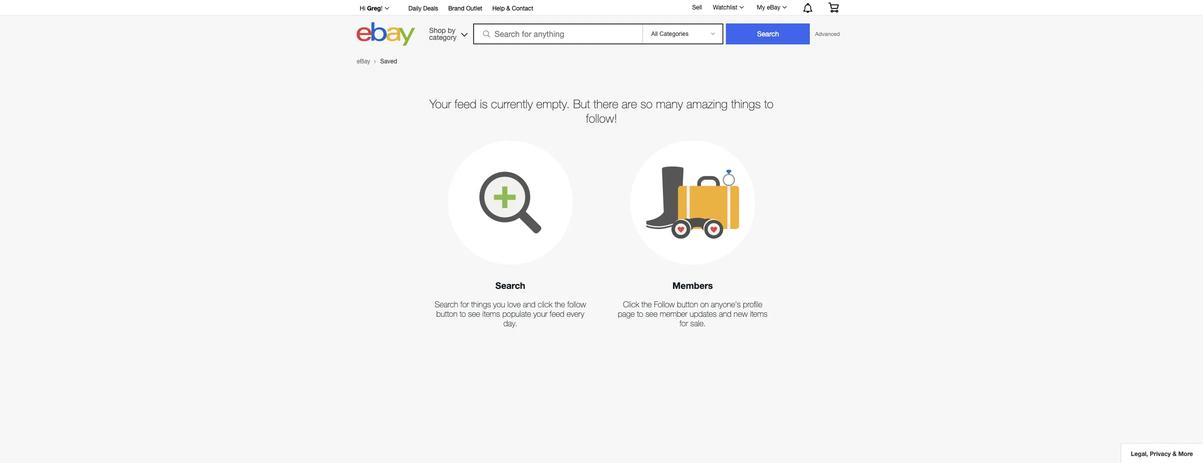 Task type: describe. For each thing, give the bounding box(es) containing it.
you
[[493, 300, 505, 309]]

things inside "search for things you love and click the follow button to see items populate your feed every day."
[[471, 300, 491, 309]]

& inside account navigation
[[507, 5, 510, 12]]

and inside "search for things you love and click the follow button to see items populate your feed every day."
[[523, 300, 536, 309]]

search image
[[483, 30, 490, 37]]

by
[[448, 26, 456, 34]]

ebay inside account navigation
[[767, 4, 781, 11]]

help & contact link
[[493, 3, 533, 14]]

daily
[[409, 5, 422, 12]]

watchlist link
[[708, 1, 749, 13]]

profile
[[743, 300, 763, 309]]

your feed is currently empty. but there are so many amazing things to follow! main content
[[357, 58, 847, 342]]

privacy
[[1151, 451, 1172, 458]]

daily deals link
[[409, 3, 438, 14]]

your feed is currently empty. but there are so many amazing things to follow!
[[430, 97, 774, 125]]

amazing
[[687, 97, 728, 111]]

are
[[622, 97, 637, 111]]

to inside "search for things you love and click the follow button to see items populate your feed every day."
[[460, 310, 466, 319]]

to inside your feed is currently empty. but there are so many amazing things to follow!
[[765, 97, 774, 111]]

daily deals
[[409, 5, 438, 12]]

legal, privacy & more button
[[1121, 444, 1204, 464]]

search for search for things you love and click the follow button to see items populate your feed every day.
[[435, 300, 458, 309]]

hi
[[360, 5, 366, 12]]

see inside "search for things you love and click the follow button to see items populate your feed every day."
[[468, 310, 480, 319]]

sale.
[[691, 319, 706, 328]]

hi greg !
[[360, 4, 383, 12]]

items inside "search for things you love and click the follow button to see items populate your feed every day."
[[483, 310, 500, 319]]

there
[[594, 97, 619, 111]]

button inside "search for things you love and click the follow button to see items populate your feed every day."
[[437, 310, 458, 319]]

Search for anything text field
[[475, 24, 641, 43]]

for inside click the follow button on anyone's profile page to see member updates and new items for sale.
[[680, 319, 688, 328]]

anyone's
[[711, 300, 741, 309]]

click
[[623, 300, 640, 309]]

day.
[[504, 319, 518, 328]]

many
[[656, 97, 683, 111]]

click
[[538, 300, 553, 309]]

click the follow button on anyone's profile page to see member updates and new items for sale.
[[618, 300, 768, 328]]

new
[[734, 310, 748, 319]]

your
[[430, 97, 451, 111]]

so
[[641, 97, 653, 111]]

category
[[429, 33, 457, 41]]

brand outlet
[[448, 5, 483, 12]]

currently
[[491, 97, 533, 111]]

!
[[381, 5, 383, 12]]

follow
[[654, 300, 675, 309]]

saved
[[380, 58, 397, 65]]

feed inside "search for things you love and click the follow button to see items populate your feed every day."
[[550, 310, 565, 319]]

updates
[[690, 310, 717, 319]]

shop by category banner
[[354, 0, 847, 48]]

things inside your feed is currently empty. but there are so many amazing things to follow!
[[731, 97, 761, 111]]

advanced
[[816, 31, 840, 37]]

search for search
[[496, 280, 526, 291]]

see inside click the follow button on anyone's profile page to see member updates and new items for sale.
[[646, 310, 658, 319]]

more
[[1179, 451, 1194, 458]]

the inside click the follow button on anyone's profile page to see member updates and new items for sale.
[[642, 300, 652, 309]]

but
[[573, 97, 590, 111]]



Task type: locate. For each thing, give the bounding box(es) containing it.
items down "you" on the bottom left of page
[[483, 310, 500, 319]]

1 vertical spatial things
[[471, 300, 491, 309]]

ebay left "saved"
[[357, 58, 370, 65]]

2 see from the left
[[646, 310, 658, 319]]

shop by category
[[429, 26, 457, 41]]

for left "you" on the bottom left of page
[[461, 300, 469, 309]]

legal, privacy & more
[[1132, 451, 1194, 458]]

button
[[677, 300, 698, 309], [437, 310, 458, 319]]

0 horizontal spatial to
[[460, 310, 466, 319]]

legal,
[[1132, 451, 1149, 458]]

the right the click
[[555, 300, 565, 309]]

0 horizontal spatial &
[[507, 5, 510, 12]]

1 horizontal spatial &
[[1173, 451, 1177, 458]]

my ebay
[[757, 4, 781, 11]]

ebay link
[[357, 58, 370, 65]]

1 horizontal spatial and
[[719, 310, 732, 319]]

None submit
[[727, 23, 811, 44]]

see down follow
[[646, 310, 658, 319]]

brand outlet link
[[448, 3, 483, 14]]

0 vertical spatial and
[[523, 300, 536, 309]]

0 vertical spatial for
[[461, 300, 469, 309]]

feed
[[455, 97, 477, 111], [550, 310, 565, 319]]

brand
[[448, 5, 465, 12]]

items
[[483, 310, 500, 319], [750, 310, 768, 319]]

and up your
[[523, 300, 536, 309]]

ebay inside your feed is currently empty. but there are so many amazing things to follow! main content
[[357, 58, 370, 65]]

and inside click the follow button on anyone's profile page to see member updates and new items for sale.
[[719, 310, 732, 319]]

and down anyone's
[[719, 310, 732, 319]]

empty.
[[536, 97, 570, 111]]

deals
[[423, 5, 438, 12]]

0 vertical spatial feed
[[455, 97, 477, 111]]

0 horizontal spatial for
[[461, 300, 469, 309]]

for down the member
[[680, 319, 688, 328]]

greg
[[367, 4, 381, 12]]

0 vertical spatial &
[[507, 5, 510, 12]]

your
[[534, 310, 548, 319]]

& left more
[[1173, 451, 1177, 458]]

search
[[496, 280, 526, 291], [435, 300, 458, 309]]

feed left is
[[455, 97, 477, 111]]

items down profile
[[750, 310, 768, 319]]

sell
[[693, 4, 702, 11]]

contact
[[512, 5, 533, 12]]

1 horizontal spatial the
[[642, 300, 652, 309]]

2 the from the left
[[642, 300, 652, 309]]

1 vertical spatial search
[[435, 300, 458, 309]]

0 vertical spatial button
[[677, 300, 698, 309]]

member
[[660, 310, 688, 319]]

is
[[480, 97, 488, 111]]

follow
[[568, 300, 586, 309]]

the inside "search for things you love and click the follow button to see items populate your feed every day."
[[555, 300, 565, 309]]

1 items from the left
[[483, 310, 500, 319]]

advanced link
[[811, 24, 845, 44]]

and
[[523, 300, 536, 309], [719, 310, 732, 319]]

help & contact
[[493, 5, 533, 12]]

see left populate
[[468, 310, 480, 319]]

follow!
[[586, 111, 618, 125]]

1 horizontal spatial items
[[750, 310, 768, 319]]

shop by category button
[[425, 22, 470, 44]]

page
[[618, 310, 635, 319]]

on
[[701, 300, 709, 309]]

watchlist
[[713, 4, 738, 11]]

1 horizontal spatial ebay
[[767, 4, 781, 11]]

2 items from the left
[[750, 310, 768, 319]]

sell link
[[688, 4, 707, 11]]

none submit inside the shop by category banner
[[727, 23, 811, 44]]

items inside click the follow button on anyone's profile page to see member updates and new items for sale.
[[750, 310, 768, 319]]

1 horizontal spatial feed
[[550, 310, 565, 319]]

1 horizontal spatial things
[[731, 97, 761, 111]]

shop
[[429, 26, 446, 34]]

1 vertical spatial ebay
[[357, 58, 370, 65]]

1 horizontal spatial see
[[646, 310, 658, 319]]

love
[[508, 300, 521, 309]]

0 vertical spatial search
[[496, 280, 526, 291]]

populate
[[503, 310, 531, 319]]

feed down the click
[[550, 310, 565, 319]]

1 the from the left
[[555, 300, 565, 309]]

& inside "button"
[[1173, 451, 1177, 458]]

things
[[731, 97, 761, 111], [471, 300, 491, 309]]

0 horizontal spatial things
[[471, 300, 491, 309]]

account navigation
[[354, 0, 847, 15]]

feed inside your feed is currently empty. but there are so many amazing things to follow!
[[455, 97, 477, 111]]

0 vertical spatial things
[[731, 97, 761, 111]]

0 horizontal spatial ebay
[[357, 58, 370, 65]]

help
[[493, 5, 505, 12]]

ebay right my
[[767, 4, 781, 11]]

2 horizontal spatial to
[[765, 97, 774, 111]]

button inside click the follow button on anyone's profile page to see member updates and new items for sale.
[[677, 300, 698, 309]]

0 horizontal spatial feed
[[455, 97, 477, 111]]

ebay
[[767, 4, 781, 11], [357, 58, 370, 65]]

search for things you love and click the follow button to see items populate your feed every day.
[[435, 300, 586, 328]]

to
[[765, 97, 774, 111], [460, 310, 466, 319], [637, 310, 644, 319]]

things right amazing
[[731, 97, 761, 111]]

&
[[507, 5, 510, 12], [1173, 451, 1177, 458]]

1 vertical spatial for
[[680, 319, 688, 328]]

1 vertical spatial feed
[[550, 310, 565, 319]]

1 horizontal spatial search
[[496, 280, 526, 291]]

search inside "search for things you love and click the follow button to see items populate your feed every day."
[[435, 300, 458, 309]]

my
[[757, 4, 766, 11]]

to inside click the follow button on anyone's profile page to see member updates and new items for sale.
[[637, 310, 644, 319]]

1 see from the left
[[468, 310, 480, 319]]

1 horizontal spatial button
[[677, 300, 698, 309]]

your shopping cart image
[[828, 2, 840, 12]]

0 horizontal spatial search
[[435, 300, 458, 309]]

0 horizontal spatial button
[[437, 310, 458, 319]]

& right the help
[[507, 5, 510, 12]]

every
[[567, 310, 585, 319]]

1 horizontal spatial for
[[680, 319, 688, 328]]

1 vertical spatial and
[[719, 310, 732, 319]]

see
[[468, 310, 480, 319], [646, 310, 658, 319]]

0 horizontal spatial items
[[483, 310, 500, 319]]

the
[[555, 300, 565, 309], [642, 300, 652, 309]]

0 vertical spatial ebay
[[767, 4, 781, 11]]

members
[[673, 280, 713, 291]]

for inside "search for things you love and click the follow button to see items populate your feed every day."
[[461, 300, 469, 309]]

for
[[461, 300, 469, 309], [680, 319, 688, 328]]

1 horizontal spatial to
[[637, 310, 644, 319]]

0 horizontal spatial see
[[468, 310, 480, 319]]

1 vertical spatial button
[[437, 310, 458, 319]]

my ebay link
[[752, 1, 792, 13]]

the right click
[[642, 300, 652, 309]]

things left "you" on the bottom left of page
[[471, 300, 491, 309]]

0 horizontal spatial and
[[523, 300, 536, 309]]

0 horizontal spatial the
[[555, 300, 565, 309]]

1 vertical spatial &
[[1173, 451, 1177, 458]]

outlet
[[466, 5, 483, 12]]



Task type: vqa. For each thing, say whether or not it's contained in the screenshot.
the bottom feed
yes



